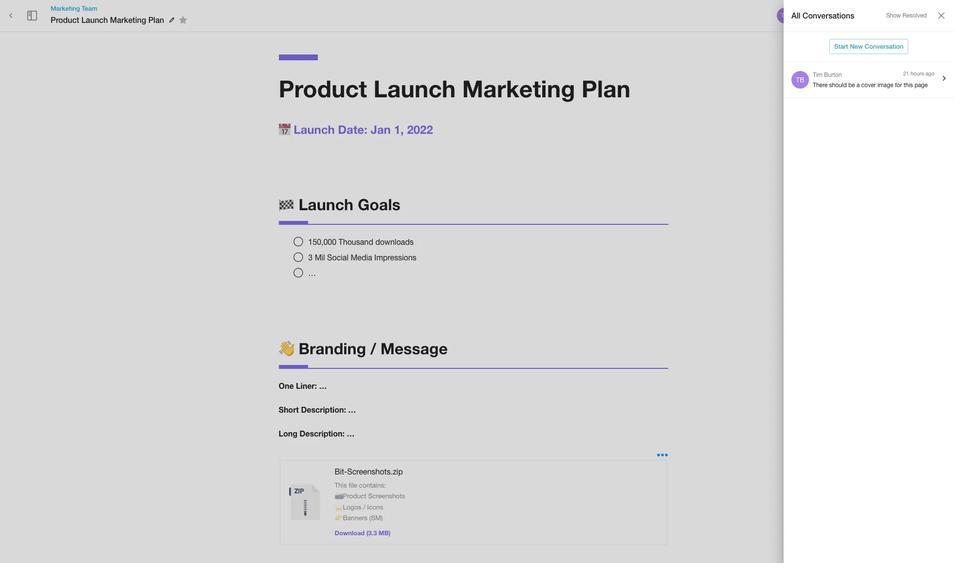 Task type: vqa. For each thing, say whether or not it's contained in the screenshot.
TIMELINE:
no



Task type: locate. For each thing, give the bounding box(es) containing it.
start
[[835, 42, 849, 50]]

/
[[371, 340, 377, 358], [364, 504, 366, 511]]

long description: …
[[279, 429, 355, 439]]

start new conversation
[[835, 42, 904, 50]]

1 horizontal spatial marketing
[[110, 15, 146, 24]]

tb
[[782, 12, 789, 19], [797, 76, 805, 84]]

more
[[913, 12, 928, 19]]

screenshots
[[369, 493, 405, 500]]

📅
[[279, 123, 291, 136]]

/ left icons
[[364, 504, 366, 511]]

0 horizontal spatial product launch marketing plan
[[51, 15, 164, 24]]

1 vertical spatial tb
[[797, 76, 805, 84]]

1 vertical spatial description:
[[300, 429, 345, 439]]

launch up 2022
[[374, 75, 456, 102]]

marketing
[[51, 4, 80, 12], [110, 15, 146, 24], [463, 75, 576, 102]]

… for long description: …
[[347, 429, 355, 439]]

tb left tim
[[797, 76, 805, 84]]

description: up long description: …
[[301, 405, 346, 415]]

new
[[851, 42, 864, 50]]

/ left message
[[371, 340, 377, 358]]

this
[[335, 482, 347, 490]]

(sm)
[[370, 514, 383, 522]]

tim burton
[[814, 72, 843, 78]]

/ inside "this file contains: 📷product screenshots ⭐️logos / icons 👉banners (sm)"
[[364, 504, 366, 511]]

0 vertical spatial tb
[[782, 12, 789, 19]]

📅 launch date: jan 1, 2022
[[279, 123, 433, 136]]

… down the 3
[[309, 269, 316, 278]]

tb left the all
[[782, 12, 789, 19]]

…
[[309, 269, 316, 278], [319, 382, 327, 391], [349, 405, 356, 415], [347, 429, 355, 439]]

1 horizontal spatial /
[[371, 340, 377, 358]]

1 vertical spatial product
[[279, 75, 367, 102]]

product
[[51, 15, 79, 24], [279, 75, 367, 102]]

… up bit-
[[347, 429, 355, 439]]

description:
[[301, 405, 346, 415], [300, 429, 345, 439]]

message
[[381, 340, 448, 358]]

product launch marketing plan
[[51, 15, 164, 24], [279, 75, 631, 102]]

a
[[857, 82, 861, 89]]

jan
[[371, 123, 391, 136]]

0 horizontal spatial product
[[51, 15, 79, 24]]

👋 branding / message
[[279, 340, 448, 358]]

short description: …
[[279, 405, 356, 415]]

1 vertical spatial marketing
[[110, 15, 146, 24]]

this
[[905, 82, 914, 89]]

download (3.3 mb)
[[335, 530, 391, 537]]

… right liner:
[[319, 382, 327, 391]]

description: down short description: …
[[300, 429, 345, 439]]

1 horizontal spatial plan
[[582, 75, 631, 102]]

0 vertical spatial description:
[[301, 405, 346, 415]]

0 horizontal spatial plan
[[148, 15, 164, 24]]

show resolved
[[887, 12, 928, 19]]

2 horizontal spatial marketing
[[463, 75, 576, 102]]

21 hours ago
[[904, 71, 935, 76]]

150,000
[[309, 238, 337, 247]]

1 vertical spatial /
[[364, 504, 366, 511]]

plan
[[148, 15, 164, 24], [582, 75, 631, 102]]

1 vertical spatial plan
[[582, 75, 631, 102]]

ago
[[926, 71, 935, 76]]

… for one liner: …
[[319, 382, 327, 391]]

goals
[[358, 195, 401, 214]]

1 vertical spatial product launch marketing plan
[[279, 75, 631, 102]]

mb)
[[379, 530, 391, 537]]

0 horizontal spatial tb
[[782, 12, 789, 19]]

… up long description: …
[[349, 405, 356, 415]]

0 vertical spatial /
[[371, 340, 377, 358]]

favorite image
[[177, 14, 189, 26]]

icons
[[368, 504, 384, 511]]

downloads
[[376, 238, 414, 247]]

150,000 thousand downloads
[[309, 238, 414, 247]]

0 horizontal spatial /
[[364, 504, 366, 511]]

0 vertical spatial plan
[[148, 15, 164, 24]]

image
[[878, 82, 894, 89]]

0 horizontal spatial marketing
[[51, 4, 80, 12]]

branding
[[299, 340, 366, 358]]

0 vertical spatial marketing
[[51, 4, 80, 12]]

launch
[[81, 15, 108, 24], [374, 75, 456, 102], [294, 123, 335, 136], [299, 195, 354, 214]]

date:
[[338, 123, 368, 136]]



Task type: describe. For each thing, give the bounding box(es) containing it.
🏁
[[279, 195, 295, 214]]

bit-screenshots.zip
[[335, 468, 403, 476]]

one
[[279, 382, 294, 391]]

this file contains: 📷product screenshots ⭐️logos / icons 👉banners (sm)
[[335, 482, 405, 522]]

1 horizontal spatial tb
[[797, 76, 805, 84]]

hours
[[911, 71, 925, 76]]

show
[[887, 12, 902, 19]]

2022
[[407, 123, 433, 136]]

there should be a cover image for this page
[[814, 82, 929, 89]]

for
[[896, 82, 903, 89]]

more button
[[905, 8, 936, 23]]

1 horizontal spatial product
[[279, 75, 367, 102]]

description: for long
[[300, 429, 345, 439]]

conversations
[[803, 11, 855, 20]]

21
[[904, 71, 910, 76]]

⭐️logos
[[335, 504, 362, 511]]

0 vertical spatial product
[[51, 15, 79, 24]]

tim
[[814, 72, 823, 78]]

all conversations
[[792, 11, 855, 20]]

launch up '150,000'
[[299, 195, 354, 214]]

(3.3
[[367, 530, 377, 537]]

download
[[335, 530, 365, 537]]

👉banners
[[335, 514, 368, 522]]

launch right 📅
[[294, 123, 335, 136]]

marketing team
[[51, 4, 97, 12]]

all
[[792, 11, 801, 20]]

start new conversation button
[[830, 39, 909, 54]]

tb button
[[776, 6, 795, 25]]

be
[[849, 82, 856, 89]]

should
[[830, 82, 848, 89]]

contains:
[[359, 482, 386, 490]]

0 vertical spatial product launch marketing plan
[[51, 15, 164, 24]]

👋
[[279, 340, 295, 358]]

cover
[[862, 82, 877, 89]]

… for short description: …
[[349, 405, 356, 415]]

bit-
[[335, 468, 348, 476]]

team
[[82, 4, 97, 12]]

media
[[351, 253, 373, 262]]

liner:
[[296, 382, 317, 391]]

description: for short
[[301, 405, 346, 415]]

long
[[279, 429, 298, 439]]

thousand
[[339, 238, 374, 247]]

file
[[349, 482, 358, 490]]

3 mil social media impressions
[[309, 253, 417, 262]]

download (3.3 mb) link
[[335, 530, 391, 537]]

marketing team link
[[51, 4, 191, 13]]

social
[[327, 253, 349, 262]]

tb inside 'button'
[[782, 12, 789, 19]]

3
[[309, 253, 313, 262]]

short
[[279, 405, 299, 415]]

launch down team
[[81, 15, 108, 24]]

conversation
[[866, 42, 904, 50]]

📷product
[[335, 493, 367, 500]]

2 vertical spatial marketing
[[463, 75, 576, 102]]

screenshots.zip
[[348, 468, 403, 476]]

there
[[814, 82, 828, 89]]

page
[[915, 82, 929, 89]]

impressions
[[375, 253, 417, 262]]

🏁 launch goals
[[279, 195, 401, 214]]

resolved
[[903, 12, 928, 19]]

mil
[[315, 253, 325, 262]]

one liner: …
[[279, 382, 327, 391]]

1 horizontal spatial product launch marketing plan
[[279, 75, 631, 102]]

1,
[[394, 123, 404, 136]]

burton
[[825, 72, 843, 78]]



